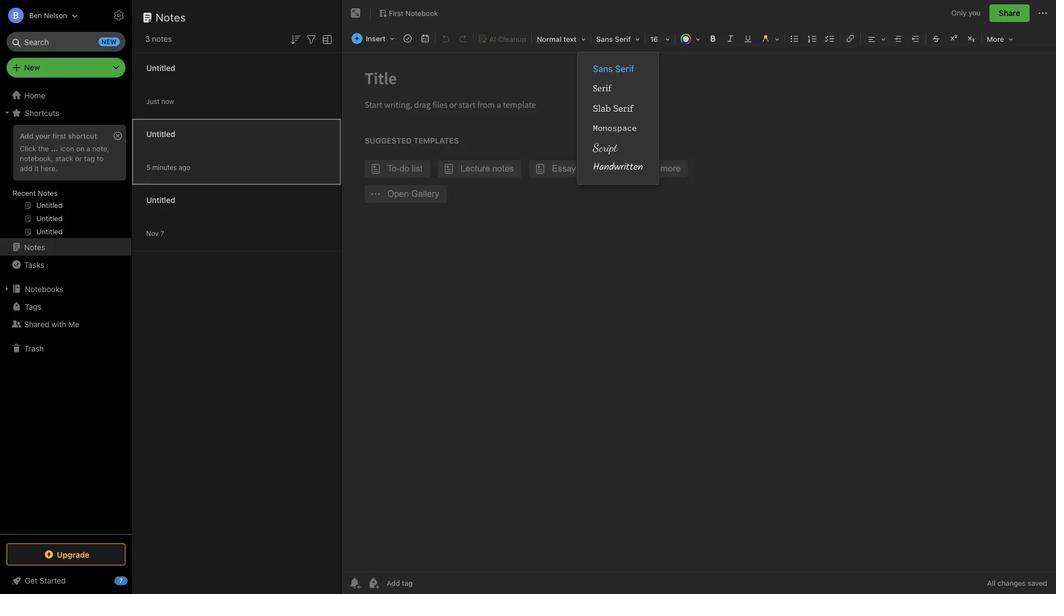 Task type: describe. For each thing, give the bounding box(es) containing it.
started
[[40, 576, 66, 586]]

saved
[[1028, 579, 1048, 588]]

expand notebooks image
[[3, 285, 12, 293]]

me
[[68, 319, 79, 329]]

notes
[[152, 34, 172, 43]]

settings image
[[112, 9, 125, 22]]

add tag image
[[367, 577, 380, 590]]

Font family field
[[593, 31, 644, 47]]

Font color field
[[677, 31, 704, 47]]

2 untitled from the top
[[146, 129, 175, 138]]

nelson
[[44, 11, 67, 20]]

sans serif link
[[578, 59, 659, 79]]

Heading level field
[[533, 31, 590, 47]]

...
[[51, 144, 58, 153]]

checklist image
[[823, 31, 838, 46]]

Alignment field
[[862, 31, 890, 47]]

serif link
[[578, 79, 659, 99]]

subscript image
[[964, 31, 980, 46]]

text
[[564, 35, 577, 43]]

more
[[987, 35, 1005, 43]]

Add tag field
[[386, 578, 468, 588]]

Help and Learning task checklist field
[[0, 572, 132, 590]]

recent notes
[[13, 189, 58, 198]]

note,
[[92, 144, 109, 153]]

bold image
[[706, 31, 721, 46]]

get
[[25, 576, 37, 586]]

only
[[952, 8, 967, 17]]

stack
[[55, 154, 73, 163]]

shortcuts
[[25, 108, 59, 118]]

recent
[[13, 189, 36, 198]]

shared with me
[[24, 319, 79, 329]]

just now
[[146, 97, 174, 105]]

now
[[161, 97, 174, 105]]

untitled for now
[[146, 63, 175, 72]]

first
[[52, 132, 66, 140]]

upgrade button
[[7, 544, 125, 566]]

3
[[145, 34, 150, 43]]

your
[[35, 132, 51, 140]]

View options field
[[318, 32, 334, 46]]

outdent image
[[909, 31, 924, 46]]

new search field
[[14, 32, 120, 52]]

get started
[[25, 576, 66, 586]]

expand note image
[[349, 7, 363, 20]]

italic image
[[723, 31, 739, 46]]

handwritten
[[593, 160, 643, 176]]

tree containing home
[[0, 86, 132, 534]]

monospace
[[593, 123, 637, 133]]

numbered list image
[[805, 31, 821, 46]]

Highlight field
[[757, 31, 784, 47]]

add
[[20, 164, 32, 173]]

tags
[[25, 302, 42, 311]]

icon on a note, notebook, stack or tag to add it here.
[[20, 144, 109, 173]]

slab
[[593, 102, 611, 114]]

add filters image
[[305, 33, 318, 46]]

shared with me link
[[0, 315, 132, 333]]

trash link
[[0, 340, 132, 357]]

home link
[[0, 86, 132, 104]]

Sort options field
[[289, 32, 302, 46]]

1 horizontal spatial 7
[[161, 229, 164, 237]]

nov 7
[[146, 229, 164, 237]]

sans inside field
[[597, 35, 613, 43]]

16
[[650, 35, 659, 43]]

serif inside the "serif" link
[[593, 83, 612, 94]]

tasks
[[24, 260, 44, 269]]

the
[[38, 144, 49, 153]]

normal text
[[537, 35, 577, 43]]

1 vertical spatial notes
[[38, 189, 58, 198]]

serif inside the slab serif link
[[613, 102, 634, 114]]

Account field
[[0, 4, 78, 26]]

notebook,
[[20, 154, 53, 163]]

Search text field
[[14, 32, 118, 52]]

More field
[[983, 31, 1017, 47]]

icon
[[60, 144, 74, 153]]

shortcuts button
[[0, 104, 132, 122]]

More actions field
[[1037, 4, 1050, 22]]

insert link image
[[843, 31, 859, 46]]

nov
[[146, 229, 159, 237]]

share button
[[990, 4, 1030, 22]]

0 vertical spatial notes
[[156, 11, 186, 24]]



Task type: vqa. For each thing, say whether or not it's contained in the screenshot.
serif within the Font family field
yes



Task type: locate. For each thing, give the bounding box(es) containing it.
serif up the "serif" link
[[615, 64, 635, 74]]

untitled down minutes
[[146, 195, 175, 204]]

all changes saved
[[988, 579, 1048, 588]]

trash
[[24, 344, 44, 353]]

ago
[[179, 163, 190, 171]]

click the ...
[[20, 144, 58, 153]]

monospace link
[[578, 118, 659, 138]]

add
[[20, 132, 33, 140]]

sans serif inside sans serif field
[[597, 35, 631, 43]]

Note Editor text field
[[342, 53, 1057, 572]]

1 vertical spatial sans
[[593, 64, 613, 74]]

group containing add your first shortcut
[[0, 122, 132, 243]]

script link
[[578, 138, 659, 158]]

more actions image
[[1037, 7, 1050, 20]]

insert
[[366, 34, 386, 43]]

underline image
[[741, 31, 756, 46]]

notes up tasks
[[24, 242, 45, 252]]

click
[[20, 144, 36, 153]]

sans serif up the "serif" link
[[593, 64, 635, 74]]

untitled
[[146, 63, 175, 72], [146, 129, 175, 138], [146, 195, 175, 204]]

handwritten link
[[578, 158, 659, 178]]

ben
[[29, 11, 42, 20]]

first notebook
[[389, 9, 438, 17]]

all
[[988, 579, 996, 588]]

home
[[24, 91, 45, 100]]

7
[[161, 229, 164, 237], [119, 577, 123, 584]]

bulleted list image
[[788, 31, 803, 46]]

it
[[34, 164, 39, 173]]

click to collapse image
[[128, 574, 136, 587]]

new
[[102, 38, 117, 45]]

7 left click to collapse image
[[119, 577, 123, 584]]

Add filters field
[[305, 32, 318, 46]]

slab serif link
[[578, 99, 659, 118]]

notebooks link
[[0, 280, 132, 298]]

a
[[86, 144, 90, 153]]

normal
[[537, 35, 562, 43]]

sans up sans serif link at the right top of the page
[[597, 35, 613, 43]]

group
[[0, 122, 132, 243]]

on
[[76, 144, 85, 153]]

you
[[969, 8, 981, 17]]

sans up the "serif" link
[[593, 64, 613, 74]]

calendar event image
[[418, 31, 433, 46]]

sans serif
[[597, 35, 631, 43], [593, 64, 635, 74]]

to
[[97, 154, 103, 163]]

Font size field
[[647, 31, 674, 47]]

1 vertical spatial sans serif
[[593, 64, 635, 74]]

1 vertical spatial untitled
[[146, 129, 175, 138]]

first notebook button
[[375, 6, 442, 21]]

minutes
[[152, 163, 177, 171]]

7 right nov
[[161, 229, 164, 237]]

tasks button
[[0, 256, 132, 274]]

script handwritten
[[593, 141, 643, 176]]

superscript image
[[947, 31, 962, 46]]

just
[[146, 97, 160, 105]]

untitled down just now
[[146, 129, 175, 138]]

Insert field
[[349, 31, 398, 46]]

shared
[[24, 319, 49, 329]]

notes up notes
[[156, 11, 186, 24]]

serif
[[615, 35, 631, 43], [615, 64, 635, 74], [593, 83, 612, 94], [613, 102, 634, 114]]

serif inside sans serif link
[[615, 64, 635, 74]]

first
[[389, 9, 404, 17]]

2 vertical spatial notes
[[24, 242, 45, 252]]

notes right the recent
[[38, 189, 58, 198]]

note window element
[[342, 0, 1057, 594]]

tree
[[0, 86, 132, 534]]

serif up sans serif link at the right top of the page
[[615, 35, 631, 43]]

indent image
[[891, 31, 906, 46]]

task image
[[400, 31, 415, 46]]

or
[[75, 154, 82, 163]]

7 inside help and learning task checklist field
[[119, 577, 123, 584]]

with
[[51, 319, 66, 329]]

script
[[593, 141, 618, 155]]

dropdown list menu
[[578, 59, 659, 178]]

strikethrough image
[[929, 31, 944, 46]]

new button
[[7, 58, 125, 78]]

share
[[999, 8, 1021, 18]]

untitled down notes
[[146, 63, 175, 72]]

3 notes
[[145, 34, 172, 43]]

notebooks
[[25, 284, 63, 294]]

slab serif
[[593, 102, 634, 114]]

notes
[[156, 11, 186, 24], [38, 189, 58, 198], [24, 242, 45, 252]]

0 vertical spatial 7
[[161, 229, 164, 237]]

serif inside sans serif field
[[615, 35, 631, 43]]

tag
[[84, 154, 95, 163]]

0 vertical spatial sans
[[597, 35, 613, 43]]

sans inside dropdown list menu
[[593, 64, 613, 74]]

serif up monospace link
[[613, 102, 634, 114]]

sans
[[597, 35, 613, 43], [593, 64, 613, 74]]

changes
[[998, 579, 1026, 588]]

serif up slab
[[593, 83, 612, 94]]

sans serif up sans serif link at the right top of the page
[[597, 35, 631, 43]]

notes link
[[0, 238, 132, 256]]

notebook
[[406, 9, 438, 17]]

only you
[[952, 8, 981, 17]]

ben nelson
[[29, 11, 67, 20]]

shortcut
[[68, 132, 97, 140]]

3 untitled from the top
[[146, 195, 175, 204]]

1 untitled from the top
[[146, 63, 175, 72]]

untitled for 7
[[146, 195, 175, 204]]

tags button
[[0, 298, 132, 315]]

1 vertical spatial 7
[[119, 577, 123, 584]]

here.
[[41, 164, 58, 173]]

group inside tree
[[0, 122, 132, 243]]

5 minutes ago
[[146, 163, 190, 171]]

new
[[24, 63, 40, 72]]

sans serif inside sans serif link
[[593, 64, 635, 74]]

0 vertical spatial sans serif
[[597, 35, 631, 43]]

0 vertical spatial untitled
[[146, 63, 175, 72]]

2 vertical spatial untitled
[[146, 195, 175, 204]]

5
[[146, 163, 150, 171]]

add a reminder image
[[348, 577, 362, 590]]

add your first shortcut
[[20, 132, 97, 140]]

upgrade
[[57, 550, 90, 559]]

0 horizontal spatial 7
[[119, 577, 123, 584]]



